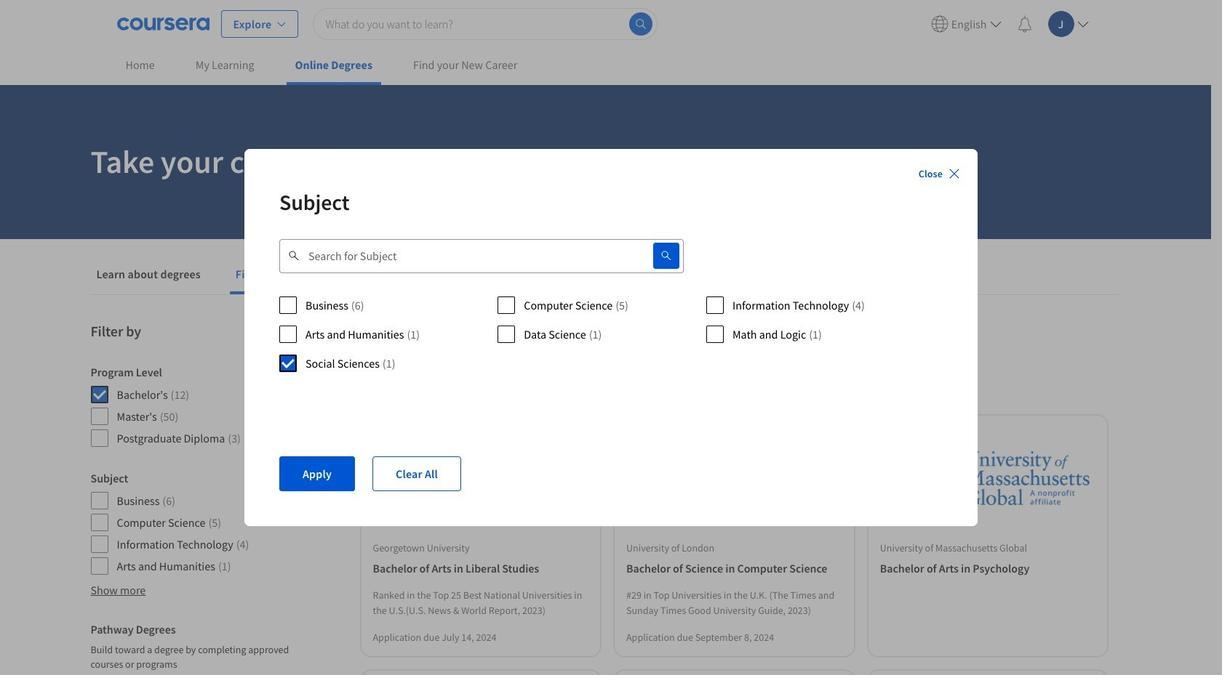 Task type: describe. For each thing, give the bounding box(es) containing it.
search image
[[661, 251, 672, 262]]

3 group from the top
[[91, 623, 313, 676]]

select subject options element
[[279, 291, 943, 422]]

2 group from the top
[[91, 471, 313, 576]]



Task type: vqa. For each thing, say whether or not it's contained in the screenshot.
dialog
yes



Task type: locate. For each thing, give the bounding box(es) containing it.
2 vertical spatial group
[[91, 623, 313, 676]]

1 group from the top
[[91, 365, 313, 448]]

1 vertical spatial group
[[91, 471, 313, 576]]

tab list
[[91, 257, 1121, 295]]

menu
[[925, 0, 1094, 47]]

Search by keyword search field
[[300, 239, 619, 274]]

university of massachusetts global logo image
[[886, 434, 1090, 524]]

georgetown university logo image
[[379, 434, 583, 524]]

menu item
[[925, 6, 1007, 41]]

coursera image
[[117, 12, 209, 35]]

group
[[91, 365, 313, 448], [91, 471, 313, 576], [91, 623, 313, 676]]

0 vertical spatial group
[[91, 365, 313, 448]]

dialog
[[244, 149, 978, 527]]

None search field
[[313, 8, 657, 40]]



